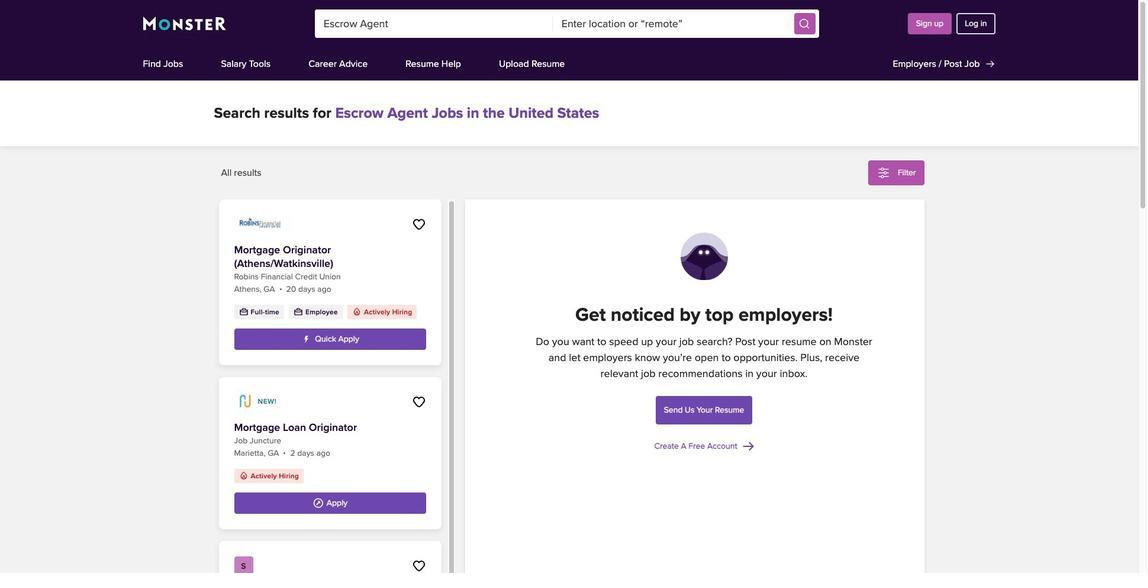 Task type: describe. For each thing, give the bounding box(es) containing it.
save this job image inside mortgage loan originator at job juncture "element"
[[412, 395, 426, 409]]

save this job image inside mortgage originator (athens/watkinsville) at robins financial credit union 'element'
[[412, 217, 426, 232]]

monster image
[[143, 17, 226, 31]]

search image
[[799, 18, 811, 30]]

job juncture logo image
[[234, 393, 253, 412]]

mortgage originator (athens/watkinsville) at robins financial credit union element
[[219, 200, 442, 365]]



Task type: locate. For each thing, give the bounding box(es) containing it.
2 vertical spatial save this job image
[[412, 559, 426, 573]]

0 vertical spatial save this job image
[[412, 217, 426, 232]]

Search jobs, keywords, companies search field
[[315, 9, 553, 38]]

1 save this job image from the top
[[412, 217, 426, 232]]

3 save this job image from the top
[[412, 559, 426, 573]]

save this job image
[[412, 217, 426, 232], [412, 395, 426, 409], [412, 559, 426, 573]]

1 vertical spatial save this job image
[[412, 395, 426, 409]]

Enter location or "remote" search field
[[553, 9, 791, 38]]

filter image
[[877, 166, 891, 180], [877, 166, 891, 180]]

2 save this job image from the top
[[412, 395, 426, 409]]

robins financial credit union logo image
[[234, 215, 292, 234]]

mortgage loan originator at job juncture element
[[219, 377, 442, 529]]



